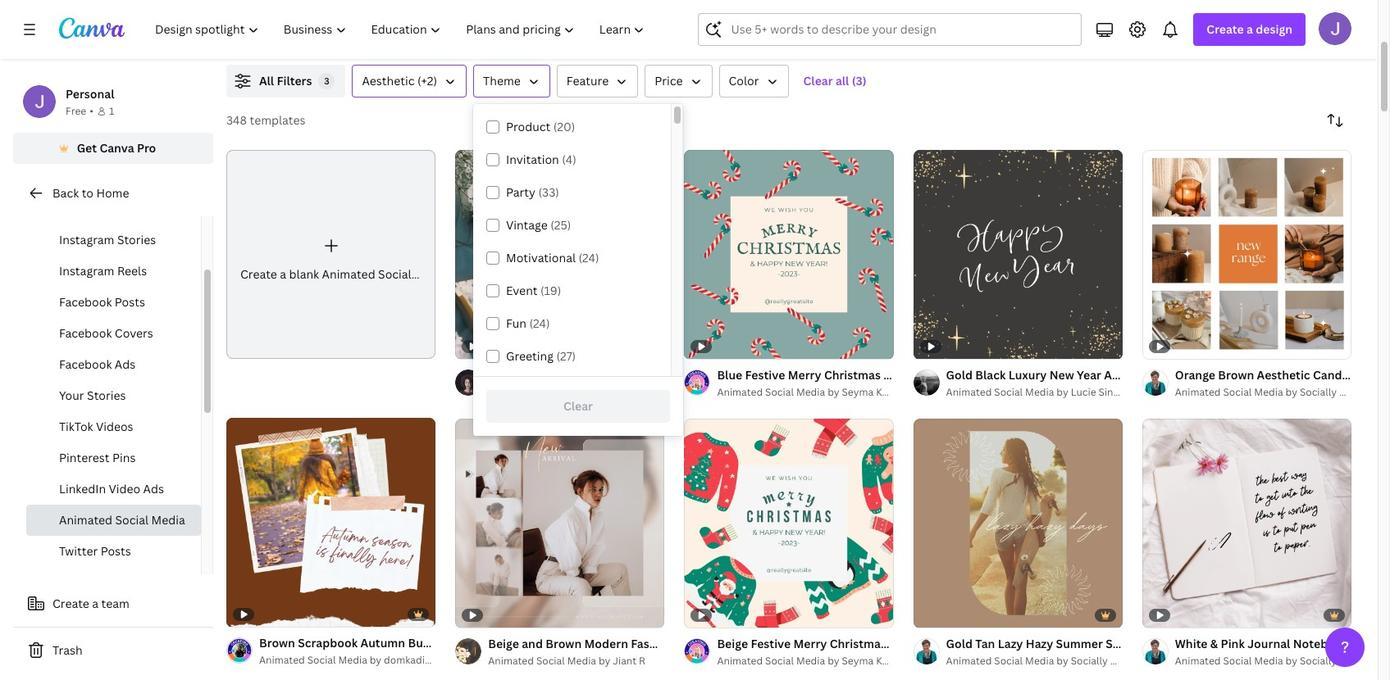 Task type: locate. For each thing, give the bounding box(es) containing it.
event
[[506, 283, 538, 299]]

your stories link
[[26, 381, 201, 412]]

1 new from the left
[[884, 368, 909, 383]]

a left team
[[92, 596, 99, 612]]

0 horizontal spatial clear
[[564, 399, 593, 414]]

media inside tender aesthetic video instagram post with book and nature animated social media by aleksandra chubar
[[567, 386, 596, 400]]

sorted for animated social media by lucie sindelkova
[[1111, 655, 1143, 669]]

blue
[[717, 368, 743, 383]]

stories inside your stories link
[[87, 388, 126, 404]]

socially for animated social media by socially sorted
[[1300, 655, 1337, 669]]

animated inside animated social media by jiant r link
[[488, 655, 534, 669]]

back to home
[[53, 185, 129, 201]]

animated social media by socially sorted for animated social media by socially sorted
[[1176, 655, 1372, 669]]

2 vertical spatial create
[[53, 596, 89, 612]]

instagram for instagram stories
[[59, 232, 114, 248]]

facebook ads link
[[26, 350, 201, 381]]

facebook inside facebook posts link
[[59, 295, 112, 310]]

black
[[976, 368, 1006, 383]]

1 horizontal spatial aesthetic
[[530, 368, 583, 383]]

1 vertical spatial animated social media by seyma korkmaz link
[[717, 654, 917, 671]]

stories
[[117, 232, 156, 248], [87, 388, 126, 404]]

0 horizontal spatial video
[[109, 482, 140, 497]]

all filters
[[259, 73, 312, 89]]

2 year from the left
[[1077, 368, 1102, 383]]

event (19)
[[506, 283, 561, 299]]

christmas
[[824, 368, 881, 383]]

0 horizontal spatial create
[[53, 596, 89, 612]]

1 horizontal spatial video
[[586, 368, 618, 383]]

invitation
[[506, 152, 559, 167]]

seyma inside blue festive merry christmas new year animated social media animated social media by seyma korkmaz
[[842, 386, 874, 400]]

(33)
[[539, 185, 559, 200]]

0 vertical spatial aesthetic
[[362, 73, 415, 89]]

1 vertical spatial seyma
[[842, 655, 874, 669]]

clear all (3) button
[[795, 65, 875, 98]]

pinterest pins link
[[26, 443, 201, 474]]

None search field
[[699, 13, 1082, 46]]

create a team button
[[13, 588, 213, 621]]

(24) right "fun"
[[530, 316, 550, 331]]

animated social media by socially sorted link for animated social media by lucie sindelkova
[[946, 654, 1143, 671]]

blue festive merry christmas new year animated social media animated social media by seyma korkmaz
[[717, 368, 1066, 400]]

instagram inside tender aesthetic video instagram post with book and nature animated social media by aleksandra chubar
[[621, 368, 677, 383]]

0 vertical spatial stories
[[117, 232, 156, 248]]

canva
[[100, 140, 134, 156]]

0 vertical spatial posts
[[117, 201, 148, 217]]

facebook up your stories at bottom
[[59, 357, 112, 372]]

0 vertical spatial korkmaz
[[876, 386, 917, 400]]

video up animated social media by aleksandra chubar link
[[586, 368, 618, 383]]

clear
[[804, 73, 833, 89], [564, 399, 593, 414]]

clear all (3)
[[804, 73, 867, 89]]

home
[[96, 185, 129, 201]]

1 horizontal spatial clear
[[804, 73, 833, 89]]

2 horizontal spatial a
[[1247, 21, 1254, 37]]

by inside tender aesthetic video instagram post with book and nature animated social media by aleksandra chubar
[[599, 386, 611, 400]]

facebook covers link
[[26, 318, 201, 350]]

aesthetic
[[362, 73, 415, 89], [530, 368, 583, 383]]

a left the blank
[[280, 266, 286, 282]]

3 facebook from the top
[[59, 357, 112, 372]]

create for create a team
[[53, 596, 89, 612]]

greeting (27)
[[506, 349, 576, 364]]

stories up the reels
[[117, 232, 156, 248]]

socially
[[1300, 386, 1337, 400], [1071, 655, 1108, 669], [1300, 655, 1337, 669]]

facebook for facebook posts
[[59, 295, 112, 310]]

new right christmas
[[884, 368, 909, 383]]

ads inside linkedin video ads link
[[143, 482, 164, 497]]

clear button
[[487, 391, 670, 423]]

stories down facebook ads "link"
[[87, 388, 126, 404]]

instagram posts link
[[26, 194, 201, 225]]

personal
[[66, 86, 114, 102]]

facebook inside facebook ads "link"
[[59, 357, 112, 372]]

jiant
[[613, 655, 637, 669]]

price
[[655, 73, 683, 89]]

year up the lucie
[[1077, 368, 1102, 383]]

tiktok videos
[[59, 419, 133, 435]]

color
[[729, 73, 759, 89]]

1 seyma from the top
[[842, 386, 874, 400]]

create a blank animated social media
[[240, 266, 448, 282]]

0 vertical spatial clear
[[804, 73, 833, 89]]

1 facebook from the top
[[59, 295, 112, 310]]

product (20)
[[506, 119, 575, 135]]

instagram
[[59, 201, 114, 217], [59, 232, 114, 248], [59, 263, 114, 279], [621, 368, 677, 383]]

animated social media by seyma korkmaz link
[[717, 385, 917, 401], [717, 654, 917, 671]]

stories inside instagram stories link
[[117, 232, 156, 248]]

1 vertical spatial a
[[280, 266, 286, 282]]

new up animated social media by lucie sindelkova "link"
[[1050, 368, 1075, 383]]

animated social media by domkadigitaldesign
[[259, 654, 476, 668]]

1 vertical spatial posts
[[115, 295, 145, 310]]

1 horizontal spatial year
[[1077, 368, 1102, 383]]

1 korkmaz from the top
[[876, 386, 917, 400]]

create for create a design
[[1207, 21, 1244, 37]]

ads up animated social media
[[143, 482, 164, 497]]

(19)
[[541, 283, 561, 299]]

clear left all
[[804, 73, 833, 89]]

2 facebook from the top
[[59, 326, 112, 341]]

a inside button
[[92, 596, 99, 612]]

1 vertical spatial clear
[[564, 399, 593, 414]]

0 horizontal spatial aesthetic
[[362, 73, 415, 89]]

2 horizontal spatial create
[[1207, 21, 1244, 37]]

price button
[[645, 65, 713, 98]]

create left team
[[53, 596, 89, 612]]

0 horizontal spatial ads
[[115, 357, 136, 372]]

2 new from the left
[[1050, 368, 1075, 383]]

nature
[[789, 368, 826, 383]]

create for create a blank animated social media
[[240, 266, 277, 282]]

1 horizontal spatial create
[[240, 266, 277, 282]]

1 vertical spatial aesthetic
[[530, 368, 583, 383]]

social inside tender aesthetic video instagram post with book and nature animated social media by aleksandra chubar
[[536, 386, 565, 400]]

0 horizontal spatial year
[[911, 368, 936, 383]]

team
[[101, 596, 130, 612]]

posts down the reels
[[115, 295, 145, 310]]

create left "design"
[[1207, 21, 1244, 37]]

2 vertical spatial facebook
[[59, 357, 112, 372]]

2 vertical spatial posts
[[101, 544, 131, 560]]

theme button
[[473, 65, 550, 98]]

by
[[599, 386, 611, 400], [828, 386, 840, 400], [1057, 386, 1069, 400], [1286, 386, 1298, 400], [370, 654, 382, 668], [599, 655, 611, 669], [828, 655, 840, 669], [1057, 655, 1069, 669], [1286, 655, 1298, 669]]

facebook up facebook ads
[[59, 326, 112, 341]]

create
[[1207, 21, 1244, 37], [240, 266, 277, 282], [53, 596, 89, 612]]

0 vertical spatial animated social media by seyma korkmaz link
[[717, 385, 917, 401]]

0 vertical spatial a
[[1247, 21, 1254, 37]]

1 horizontal spatial ads
[[143, 482, 164, 497]]

socially for animated social media by lucie sindelkova
[[1071, 655, 1108, 669]]

1 horizontal spatial a
[[280, 266, 286, 282]]

instagram stories link
[[26, 225, 201, 256]]

animated social media by aleksandra chubar link
[[488, 385, 703, 401]]

1 vertical spatial stories
[[87, 388, 126, 404]]

Search search field
[[731, 14, 1072, 45]]

merry
[[788, 368, 822, 383]]

1 vertical spatial facebook
[[59, 326, 112, 341]]

1 vertical spatial ads
[[143, 482, 164, 497]]

year left the gold
[[911, 368, 936, 383]]

posts up instagram stories link on the top
[[117, 201, 148, 217]]

0 horizontal spatial a
[[92, 596, 99, 612]]

1 vertical spatial create
[[240, 266, 277, 282]]

animated social media by seyma korkmaz
[[717, 655, 917, 669]]

1 horizontal spatial new
[[1050, 368, 1075, 383]]

1 vertical spatial korkmaz
[[876, 655, 917, 669]]

facebook inside facebook covers "link"
[[59, 326, 112, 341]]

book
[[734, 368, 762, 383]]

0 vertical spatial facebook
[[59, 295, 112, 310]]

animated
[[322, 266, 375, 282], [938, 368, 993, 383], [1105, 368, 1159, 383], [488, 386, 534, 400], [717, 386, 763, 400], [946, 386, 992, 400], [1176, 386, 1221, 400], [59, 513, 112, 528], [259, 654, 305, 668], [488, 655, 534, 669], [717, 655, 763, 669], [946, 655, 992, 669], [1176, 655, 1221, 669]]

videos
[[96, 419, 133, 435]]

instagram posts
[[59, 201, 148, 217]]

2 vertical spatial a
[[92, 596, 99, 612]]

clear for clear all (3)
[[804, 73, 833, 89]]

1 vertical spatial (24)
[[530, 316, 550, 331]]

0 vertical spatial (24)
[[579, 250, 599, 266]]

posts down animated social media
[[101, 544, 131, 560]]

templates
[[250, 112, 306, 128]]

your stories
[[59, 388, 126, 404]]

create a team
[[53, 596, 130, 612]]

blue festive merry christmas new year animated social media link
[[717, 367, 1066, 385]]

create left the blank
[[240, 266, 277, 282]]

stories for your stories
[[87, 388, 126, 404]]

aesthetic down (27)
[[530, 368, 583, 383]]

facebook ads
[[59, 357, 136, 372]]

ads down covers
[[115, 357, 136, 372]]

1 horizontal spatial (24)
[[579, 250, 599, 266]]

free
[[66, 104, 86, 118]]

fun (24)
[[506, 316, 550, 331]]

motivational (24)
[[506, 250, 599, 266]]

(24) right motivational at top left
[[579, 250, 599, 266]]

create inside button
[[53, 596, 89, 612]]

aesthetic inside button
[[362, 73, 415, 89]]

0 horizontal spatial (24)
[[530, 316, 550, 331]]

lucie
[[1071, 386, 1097, 400]]

trash link
[[13, 635, 213, 668]]

0 vertical spatial seyma
[[842, 386, 874, 400]]

clear down (27)
[[564, 399, 593, 414]]

video down pins
[[109, 482, 140, 497]]

1
[[109, 104, 114, 118]]

facebook down instagram reels
[[59, 295, 112, 310]]

0 vertical spatial create
[[1207, 21, 1244, 37]]

gold
[[946, 368, 973, 383]]

0 vertical spatial video
[[586, 368, 618, 383]]

create inside dropdown button
[[1207, 21, 1244, 37]]

sorted
[[1340, 386, 1372, 400], [1111, 655, 1143, 669], [1340, 655, 1372, 669]]

and
[[765, 368, 786, 383]]

0 horizontal spatial new
[[884, 368, 909, 383]]

a left "design"
[[1247, 21, 1254, 37]]

year inside blue festive merry christmas new year animated social media animated social media by seyma korkmaz
[[911, 368, 936, 383]]

a inside dropdown button
[[1247, 21, 1254, 37]]

feature button
[[557, 65, 638, 98]]

1 year from the left
[[911, 368, 936, 383]]

festive
[[745, 368, 785, 383]]

1 animated social media by seyma korkmaz link from the top
[[717, 385, 917, 401]]

aesthetic left (+2)
[[362, 73, 415, 89]]

0 vertical spatial ads
[[115, 357, 136, 372]]

facebook
[[59, 295, 112, 310], [59, 326, 112, 341], [59, 357, 112, 372]]

•
[[90, 104, 93, 118]]



Task type: describe. For each thing, give the bounding box(es) containing it.
sorted for animated social media by socially sorted
[[1340, 655, 1372, 669]]

aesthetic (+2) button
[[352, 65, 467, 98]]

3
[[324, 75, 330, 87]]

year inside gold black luxury new year animated social media animated social media by lucie sindelkova
[[1077, 368, 1102, 383]]

1 vertical spatial video
[[109, 482, 140, 497]]

instagram for instagram posts
[[59, 201, 114, 217]]

facebook for facebook covers
[[59, 326, 112, 341]]

3 filter options selected element
[[319, 73, 335, 89]]

pins
[[112, 450, 136, 466]]

(4)
[[562, 152, 577, 167]]

r
[[639, 655, 646, 669]]

pro
[[137, 140, 156, 156]]

korkmaz inside blue festive merry christmas new year animated social media animated social media by seyma korkmaz
[[876, 386, 917, 400]]

sindelkova
[[1099, 386, 1150, 400]]

your
[[59, 388, 84, 404]]

twitter
[[59, 544, 98, 560]]

a for design
[[1247, 21, 1254, 37]]

top level navigation element
[[144, 13, 659, 46]]

gold black luxury new year animated social media animated social media by lucie sindelkova
[[946, 368, 1232, 400]]

facebook posts link
[[26, 287, 201, 318]]

2 korkmaz from the top
[[876, 655, 917, 669]]

jacob simon image
[[1319, 12, 1352, 45]]

(24) for motivational (24)
[[579, 250, 599, 266]]

animated inside create a blank animated social media element
[[322, 266, 375, 282]]

create a blank animated social media element
[[226, 150, 448, 360]]

covers
[[115, 326, 153, 341]]

product
[[506, 119, 551, 135]]

posts for twitter posts
[[101, 544, 131, 560]]

theme
[[483, 73, 521, 89]]

with
[[707, 368, 732, 383]]

luxury
[[1009, 368, 1047, 383]]

new inside gold black luxury new year animated social media animated social media by lucie sindelkova
[[1050, 368, 1075, 383]]

get canva pro button
[[13, 133, 213, 164]]

animated social media
[[59, 513, 185, 528]]

get canva pro
[[77, 140, 156, 156]]

a for team
[[92, 596, 99, 612]]

facebook for facebook ads
[[59, 357, 112, 372]]

to
[[82, 185, 93, 201]]

tender aesthetic video instagram post with book and nature link
[[488, 367, 826, 385]]

tender aesthetic video instagram post with book and nature animated social media by aleksandra chubar
[[488, 368, 826, 400]]

party (33)
[[506, 185, 559, 200]]

(20)
[[554, 119, 575, 135]]

instagram reels link
[[26, 256, 201, 287]]

design
[[1256, 21, 1293, 37]]

(3)
[[852, 73, 867, 89]]

aesthetic inside tender aesthetic video instagram post with book and nature animated social media by aleksandra chubar
[[530, 368, 583, 383]]

animated social media by domkadigitaldesign link
[[259, 653, 476, 670]]

twitter posts link
[[26, 537, 201, 568]]

ads inside facebook ads "link"
[[115, 357, 136, 372]]

blank
[[289, 266, 319, 282]]

pinterest
[[59, 450, 110, 466]]

twitter posts
[[59, 544, 131, 560]]

stories for instagram stories
[[117, 232, 156, 248]]

by inside blue festive merry christmas new year animated social media animated social media by seyma korkmaz
[[828, 386, 840, 400]]

348
[[226, 112, 247, 128]]

video inside tender aesthetic video instagram post with book and nature animated social media by aleksandra chubar
[[586, 368, 618, 383]]

vintage (25)
[[506, 217, 571, 233]]

instagram reels
[[59, 263, 147, 279]]

tiktok videos link
[[26, 412, 201, 443]]

aesthetic (+2)
[[362, 73, 437, 89]]

invitation (4)
[[506, 152, 577, 167]]

gold tan lazy hazy summer skater photo instagram animated social media image
[[914, 419, 1123, 629]]

color button
[[719, 65, 789, 98]]

back to home link
[[13, 177, 213, 210]]

animated social media templates image
[[1002, 0, 1352, 45]]

chubar
[[668, 386, 703, 400]]

vintage
[[506, 217, 548, 233]]

2 animated social media by seyma korkmaz link from the top
[[717, 654, 917, 671]]

create a blank animated social media link
[[226, 150, 448, 360]]

all
[[836, 73, 849, 89]]

animated social media by jiant r
[[488, 655, 646, 669]]

aleksandra
[[613, 386, 665, 400]]

348 templates
[[226, 112, 306, 128]]

(24) for fun (24)
[[530, 316, 550, 331]]

trash
[[53, 643, 83, 659]]

post
[[680, 368, 704, 383]]

instagram stories
[[59, 232, 156, 248]]

linkedin video ads link
[[26, 474, 201, 505]]

by inside gold black luxury new year animated social media animated social media by lucie sindelkova
[[1057, 386, 1069, 400]]

a for blank
[[280, 266, 286, 282]]

facebook posts
[[59, 295, 145, 310]]

Sort by button
[[1319, 104, 1352, 137]]

reels
[[117, 263, 147, 279]]

greeting
[[506, 349, 554, 364]]

animated inside tender aesthetic video instagram post with book and nature animated social media by aleksandra chubar
[[488, 386, 534, 400]]

2 seyma from the top
[[842, 655, 874, 669]]

create a design
[[1207, 21, 1293, 37]]

clear for clear
[[564, 399, 593, 414]]

linkedin
[[59, 482, 106, 497]]

party
[[506, 185, 536, 200]]

(+2)
[[418, 73, 437, 89]]

fun
[[506, 316, 527, 331]]

posts for facebook posts
[[115, 295, 145, 310]]

instagram for instagram reels
[[59, 263, 114, 279]]

all
[[259, 73, 274, 89]]

(25)
[[551, 217, 571, 233]]

animated social media by socially sorted for animated social media by lucie sindelkova
[[946, 655, 1143, 669]]

posts for instagram posts
[[117, 201, 148, 217]]

back
[[53, 185, 79, 201]]

animated inside the "animated social media by domkadigitaldesign" link
[[259, 654, 305, 668]]

animated social media by socially sorted link for animated social media by socially sorted
[[1176, 654, 1372, 671]]

tiktok
[[59, 419, 93, 435]]

animated social media by jiant r link
[[488, 654, 665, 671]]

new inside blue festive merry christmas new year animated social media animated social media by seyma korkmaz
[[884, 368, 909, 383]]



Task type: vqa. For each thing, say whether or not it's contained in the screenshot.
348 templates
yes



